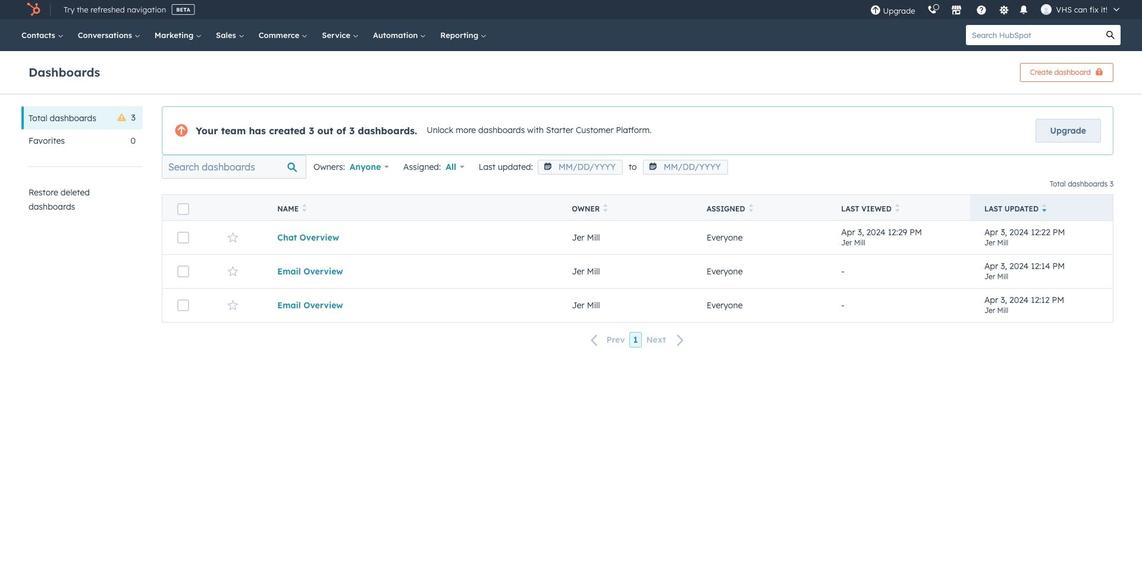 Task type: locate. For each thing, give the bounding box(es) containing it.
pagination navigation
[[162, 333, 1114, 348]]

2 horizontal spatial press to sort. image
[[895, 204, 900, 212]]

marketplaces image
[[951, 5, 962, 16]]

0 horizontal spatial press to sort. image
[[302, 204, 307, 212]]

MM/DD/YYYY text field
[[538, 160, 623, 175], [643, 160, 728, 175]]

2 mm/dd/yyyy text field from the left
[[643, 160, 728, 175]]

menu
[[864, 0, 1128, 19]]

1 horizontal spatial mm/dd/yyyy text field
[[643, 160, 728, 175]]

press to sort. element
[[302, 204, 307, 214], [604, 204, 608, 214], [749, 204, 753, 214], [895, 204, 900, 214]]

Search dashboards search field
[[162, 155, 306, 179]]

press to sort. image
[[302, 204, 307, 212], [749, 204, 753, 212], [895, 204, 900, 212]]

jer mill image
[[1041, 4, 1052, 15]]

3 press to sort. image from the left
[[895, 204, 900, 212]]

0 horizontal spatial mm/dd/yyyy text field
[[538, 160, 623, 175]]

press to sort. image
[[604, 204, 608, 212]]

banner
[[29, 59, 1114, 82]]

1 horizontal spatial press to sort. image
[[749, 204, 753, 212]]

2 press to sort. element from the left
[[604, 204, 608, 214]]



Task type: describe. For each thing, give the bounding box(es) containing it.
Search HubSpot search field
[[966, 25, 1101, 45]]

2 press to sort. image from the left
[[749, 204, 753, 212]]

descending sort. press to sort ascending. element
[[1042, 204, 1047, 214]]

1 press to sort. element from the left
[[302, 204, 307, 214]]

4 press to sort. element from the left
[[895, 204, 900, 214]]

descending sort. press to sort ascending. image
[[1042, 204, 1047, 212]]

3 press to sort. element from the left
[[749, 204, 753, 214]]

1 mm/dd/yyyy text field from the left
[[538, 160, 623, 175]]

1 press to sort. image from the left
[[302, 204, 307, 212]]



Task type: vqa. For each thing, say whether or not it's contained in the screenshot.
To
no



